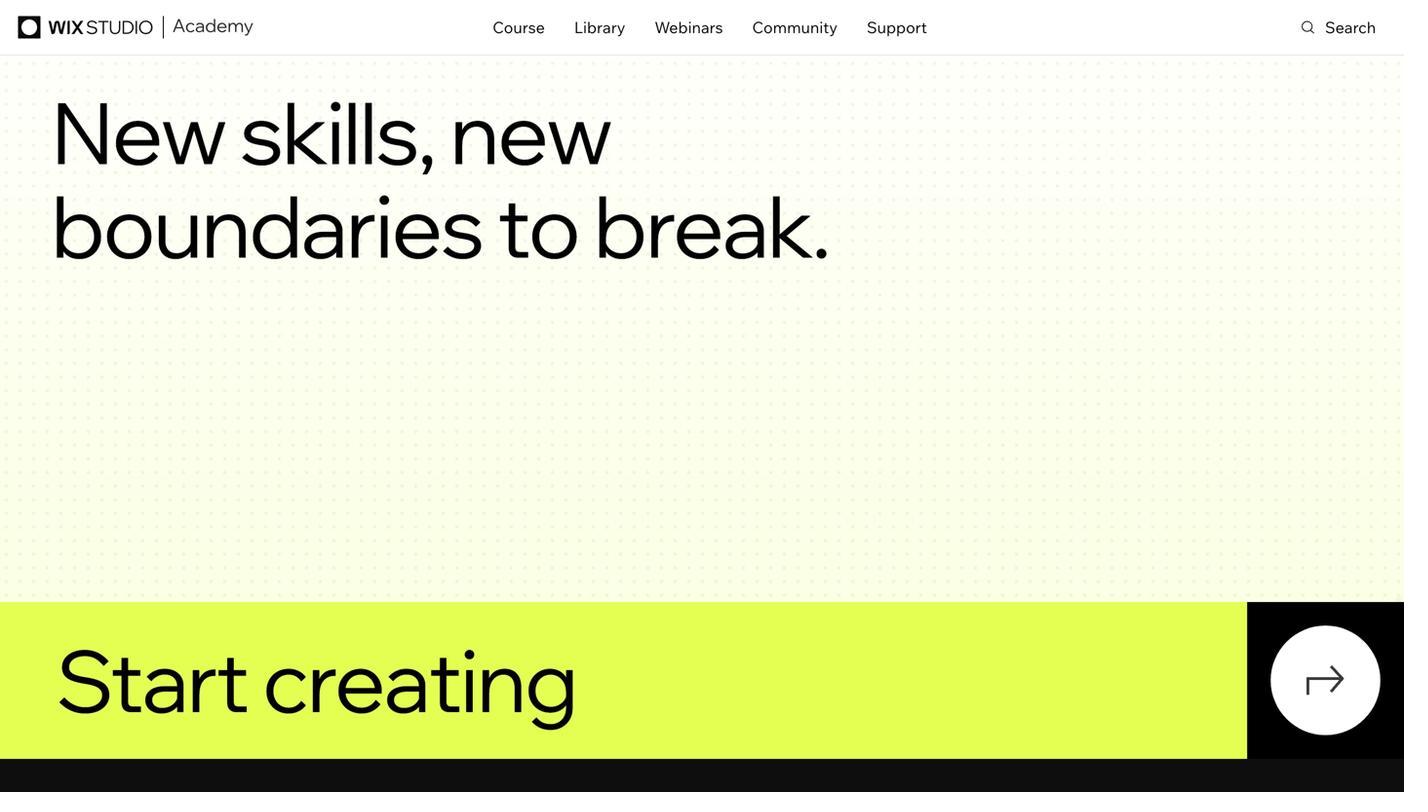 Task type: describe. For each thing, give the bounding box(es) containing it.
1 wix studio academy logo image from the left
[[172, 19, 254, 36]]

webinars link
[[655, 9, 723, 46]]

course link
[[493, 9, 545, 46]]

2 wix studio logo image from the left
[[18, 16, 153, 39]]

new
[[51, 79, 225, 186]]

support
[[867, 18, 927, 37]]

webinars
[[655, 18, 723, 37]]

course
[[493, 18, 545, 37]]

community
[[752, 18, 838, 37]]

to
[[498, 172, 579, 279]]

library
[[574, 18, 625, 37]]



Task type: vqa. For each thing, say whether or not it's contained in the screenshot.
left and
no



Task type: locate. For each thing, give the bounding box(es) containing it.
creating
[[263, 627, 577, 734]]

more wix studio pages element
[[0, 759, 1404, 793]]

wix studio logo image
[[16, 16, 155, 39], [18, 16, 153, 39]]

new skills, new boundaries to break.
[[51, 79, 844, 279]]

start creating
[[56, 627, 577, 734]]

support link
[[867, 9, 927, 46]]

1 wix studio logo image from the left
[[16, 16, 155, 39]]

library link
[[574, 9, 625, 46]]

2 wix studio academy logo image from the left
[[173, 19, 253, 36]]

wix studio academy logo image
[[172, 19, 254, 36], [173, 19, 253, 36]]

start
[[56, 627, 248, 734]]

Search text field
[[1302, 0, 1404, 55]]

break.
[[594, 172, 829, 279]]

boundaries
[[51, 172, 483, 279]]

skills, new
[[240, 79, 611, 186]]



